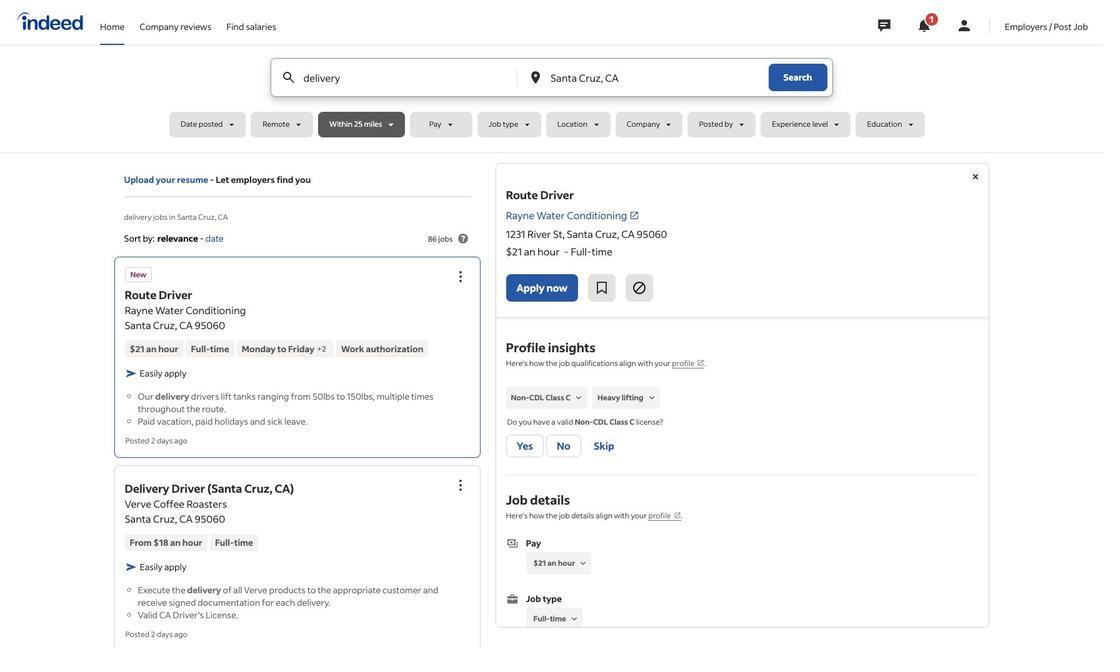 Task type: vqa. For each thing, say whether or not it's contained in the screenshot.
"If you were in charge, what would you do to make University of North Carolina at Charlotte a better …"
no



Task type: locate. For each thing, give the bounding box(es) containing it.
None search field
[[169, 58, 934, 143]]

account image
[[957, 18, 972, 33]]

rayne water conditioning (opens in a new tab) image
[[630, 211, 640, 221]]

search: Job title, keywords, or company text field
[[301, 59, 496, 96]]

missing qualification image
[[646, 393, 657, 404]]

Edit location text field
[[548, 59, 744, 96]]

close job details image
[[968, 169, 983, 184]]

messages unread count 0 image
[[876, 13, 893, 38]]



Task type: describe. For each thing, give the bounding box(es) containing it.
job actions for route driver is collapsed image
[[453, 270, 468, 285]]

job actions for delivery driver (santa cruz, ca) is collapsed image
[[453, 478, 468, 493]]

missing preference image
[[578, 558, 589, 570]]

help icon image
[[455, 231, 470, 246]]

save this job image
[[595, 281, 610, 296]]

profile (opens in a new window) image
[[697, 359, 705, 367]]

job preferences (opens in a new window) image
[[674, 512, 681, 520]]

not interested image
[[632, 281, 647, 296]]

missing preference image
[[569, 614, 580, 625]]

missing qualification image
[[573, 393, 585, 404]]



